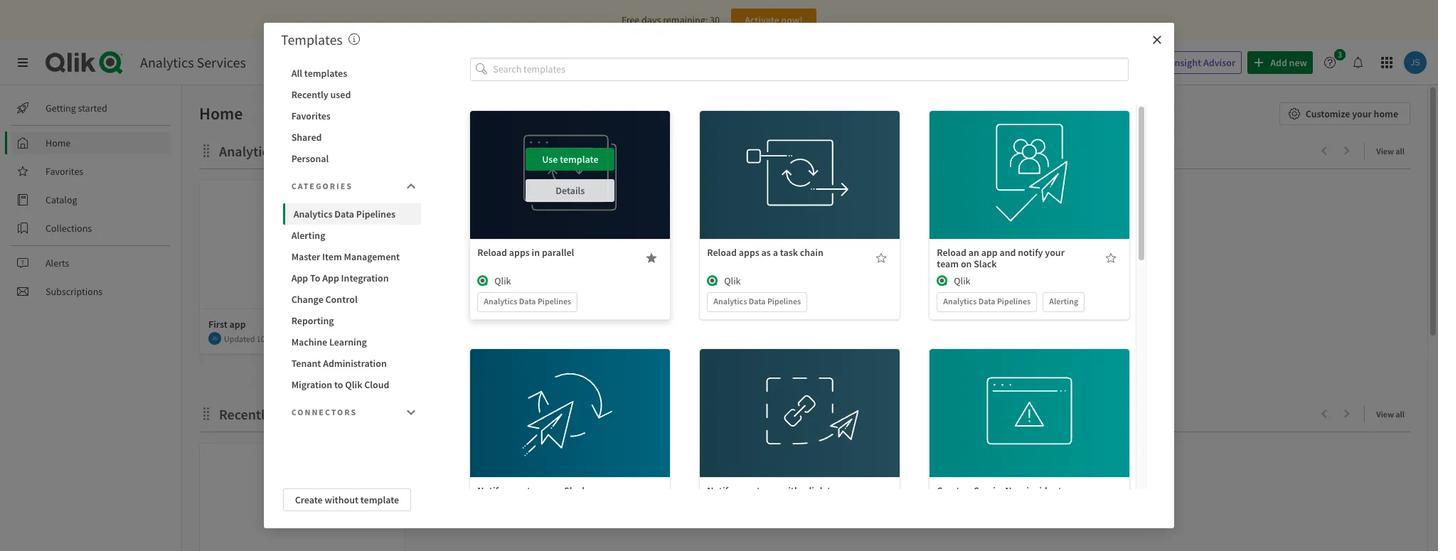 Task type: vqa. For each thing, say whether or not it's contained in the screenshot.
the task
yes



Task type: describe. For each thing, give the bounding box(es) containing it.
tenant administration
[[292, 357, 387, 370]]

ask insight advisor button
[[1132, 51, 1243, 74]]

create for create without template
[[295, 494, 323, 507]]

team for notify your team on slack on app reload finished webhook
[[527, 484, 549, 497]]

without
[[325, 494, 359, 507]]

when
[[937, 496, 961, 509]]

jacob simon element
[[208, 332, 221, 345]]

activate
[[745, 14, 780, 26]]

categories
[[292, 181, 353, 191]]

recently used link
[[219, 406, 310, 423]]

ask insight advisor
[[1155, 56, 1236, 69]]

services
[[197, 53, 246, 71]]

activate now! link
[[731, 9, 817, 31]]

minutes
[[267, 333, 296, 344]]

migration to qlik cloud button
[[283, 374, 421, 396]]

a inside create a servicenow incident when reload fails
[[967, 484, 972, 497]]

app inside home main content
[[230, 318, 246, 331]]

recently inside home main content
[[219, 406, 272, 423]]

alerting inside button
[[292, 229, 326, 242]]

an inside notify your team with a link to an app with active selections
[[708, 496, 718, 509]]

all for recently used
[[1396, 409, 1405, 420]]

categories button
[[283, 172, 421, 201]]

reload for reload an app and notify your team on slack
[[937, 246, 967, 259]]

alerts
[[46, 257, 69, 270]]

analytics data pipelines inside button
[[294, 208, 396, 221]]

fails
[[992, 496, 1010, 509]]

link
[[809, 484, 826, 497]]

reload an app and notify your team on slack
[[937, 246, 1065, 270]]

analytics data pipelines down reload apps as a task chain
[[714, 296, 801, 306]]

shared
[[292, 131, 322, 144]]

servicenow
[[974, 484, 1025, 497]]

app inside the notify your team on slack on app reload finished webhook
[[478, 496, 494, 509]]

selections
[[788, 496, 831, 509]]

reload for reload apps in parallel
[[478, 246, 507, 259]]

app inside reload an app and notify your team on slack
[[982, 246, 998, 259]]

templates
[[304, 67, 347, 80]]

updated
[[224, 333, 255, 344]]

recently inside button
[[292, 88, 329, 101]]

customize your home button
[[1280, 102, 1411, 125]]

recently used inside home main content
[[219, 406, 304, 423]]

analytics data pipelines down reload apps in parallel
[[484, 296, 572, 306]]

catalog
[[46, 194, 77, 206]]

analytics inside home main content
[[219, 142, 275, 160]]

data down reload an app and notify your team on slack
[[979, 296, 996, 306]]

master item management
[[292, 250, 400, 263]]

to for explore
[[278, 142, 290, 160]]

analytics to explore
[[219, 142, 339, 160]]

all templates
[[292, 67, 347, 80]]

team for notify your team with a link to an app with active selections
[[757, 484, 779, 497]]

qlik for reload apps in parallel
[[495, 274, 511, 287]]

reporting button
[[283, 310, 421, 332]]

team inside reload an app and notify your team on slack
[[937, 257, 959, 270]]

home link
[[11, 132, 171, 154]]

qlik image
[[937, 275, 949, 287]]

a inside notify your team with a link to an app with active selections
[[802, 484, 807, 497]]

reload apps in parallel
[[478, 246, 575, 259]]

analytics down qlik image
[[944, 296, 977, 306]]

reload inside create a servicenow incident when reload fails
[[963, 496, 991, 509]]

Search text field
[[897, 51, 1123, 74]]

subscriptions link
[[11, 280, 171, 303]]

remaining:
[[663, 14, 708, 26]]

used inside home main content
[[275, 406, 304, 423]]

0 horizontal spatial with
[[739, 496, 758, 509]]

slack inside reload an app and notify your team on slack
[[974, 257, 997, 270]]

to for qlik
[[334, 379, 343, 391]]

view all for analytics to explore
[[1377, 146, 1405, 157]]

learning
[[329, 336, 367, 349]]

app to app integration
[[292, 272, 389, 285]]

analytics to explore link
[[219, 142, 345, 160]]

personal
[[292, 152, 329, 165]]

webhook
[[562, 496, 602, 509]]

catalog link
[[11, 189, 171, 211]]

administration
[[323, 357, 387, 370]]

home inside navigation pane "element"
[[46, 137, 71, 149]]

notify for reload
[[478, 484, 504, 497]]

change
[[292, 293, 324, 306]]

home
[[1375, 107, 1399, 120]]

templates are pre-built automations that help you automate common business workflows. get started by selecting one of the pre-built templates or choose the blank canvas to build an automation from scratch. image
[[348, 33, 360, 45]]

connectors button
[[283, 398, 421, 427]]

favorites link
[[11, 160, 171, 183]]

view all for recently used
[[1377, 409, 1405, 420]]

data down reload apps as a task chain
[[749, 296, 766, 306]]

as
[[762, 246, 771, 259]]

shared button
[[283, 127, 421, 148]]

apps for in
[[509, 246, 530, 259]]

create without template
[[295, 494, 399, 507]]

close sidebar menu image
[[17, 57, 28, 68]]

analytics left services
[[140, 53, 194, 71]]

chain
[[800, 246, 824, 259]]

template inside create without template "button"
[[361, 494, 399, 507]]

view for recently used
[[1377, 409, 1395, 420]]

analytics data pipelines down reload an app and notify your team on slack
[[944, 296, 1031, 306]]

getting started
[[46, 102, 107, 115]]

first
[[208, 318, 228, 331]]

customize your home
[[1306, 107, 1399, 120]]

slack inside the notify your team on slack on app reload finished webhook
[[564, 484, 587, 497]]

connectors
[[292, 407, 357, 418]]

to inside notify your team with a link to an app with active selections
[[828, 484, 836, 497]]

analytics down reload apps in parallel
[[484, 296, 518, 306]]

in
[[532, 246, 540, 259]]

move collection image
[[199, 143, 213, 158]]

alerting button
[[283, 225, 421, 246]]

and
[[1000, 246, 1016, 259]]

alerts link
[[11, 252, 171, 275]]

change control
[[292, 293, 358, 306]]

pipelines down parallel
[[538, 296, 572, 306]]

reporting
[[292, 315, 334, 327]]

add to favorites image
[[876, 252, 888, 264]]

reload for reload apps as a task chain
[[708, 246, 737, 259]]

item
[[322, 250, 342, 263]]

qlik for reload an app and notify your team on slack
[[954, 274, 971, 287]]

notify your team on slack on app reload finished webhook
[[478, 484, 602, 509]]

migration
[[292, 379, 332, 391]]

used inside button
[[331, 88, 351, 101]]

insight
[[1172, 56, 1202, 69]]

notify for an
[[708, 484, 734, 497]]

app inside notify your team with a link to an app with active selections
[[720, 496, 737, 509]]

remove from favorites image
[[646, 252, 658, 264]]

view all link for analytics to explore
[[1377, 142, 1411, 159]]

favorites inside button
[[292, 110, 331, 122]]

favorites button
[[283, 105, 421, 127]]

app to app integration button
[[283, 268, 421, 289]]

reload apps as a task chain
[[708, 246, 824, 259]]

0 horizontal spatial on
[[551, 484, 562, 497]]

all templates button
[[283, 63, 421, 84]]

integration
[[341, 272, 389, 285]]

now!
[[782, 14, 803, 26]]

incident
[[1027, 484, 1062, 497]]



Task type: locate. For each thing, give the bounding box(es) containing it.
qlik image
[[478, 275, 489, 287], [708, 275, 719, 287]]

qlik down reload apps in parallel
[[495, 274, 511, 287]]

0 horizontal spatial home
[[46, 137, 71, 149]]

notify inside notify your team with a link to an app with active selections
[[708, 484, 734, 497]]

0 horizontal spatial favorites
[[46, 165, 83, 178]]

recently
[[292, 88, 329, 101], [219, 406, 272, 423]]

all
[[292, 67, 302, 80]]

control
[[326, 293, 358, 306]]

create left servicenow
[[937, 484, 965, 497]]

analytics inside button
[[294, 208, 333, 221]]

with left link
[[781, 484, 800, 497]]

notify inside the notify your team on slack on app reload finished webhook
[[478, 484, 504, 497]]

qlik down administration on the bottom left of the page
[[345, 379, 363, 391]]

create
[[937, 484, 965, 497], [295, 494, 323, 507]]

finished
[[526, 496, 560, 509]]

1 horizontal spatial team
[[757, 484, 779, 497]]

app right to
[[322, 272, 339, 285]]

apps left 'in'
[[509, 246, 530, 259]]

2 reload from the left
[[708, 246, 737, 259]]

0 vertical spatial home
[[199, 102, 243, 125]]

apps for as
[[739, 246, 760, 259]]

an inside reload an app and notify your team on slack
[[969, 246, 980, 259]]

pipelines up alerting button
[[356, 208, 396, 221]]

1 app from the left
[[292, 272, 308, 285]]

analytics data pipelines button
[[283, 204, 421, 225]]

updated 10 minutes ago
[[224, 333, 311, 344]]

analytics data pipelines up alerting button
[[294, 208, 396, 221]]

tenant
[[292, 357, 321, 370]]

10
[[257, 333, 265, 344]]

team up qlik image
[[937, 257, 959, 270]]

1 horizontal spatial reload
[[963, 496, 991, 509]]

your left active
[[736, 484, 755, 497]]

to inside button
[[334, 379, 343, 391]]

1 vertical spatial favorites
[[46, 165, 83, 178]]

2 horizontal spatial a
[[967, 484, 972, 497]]

collections link
[[11, 217, 171, 240]]

0 horizontal spatial apps
[[509, 246, 530, 259]]

collections
[[46, 222, 92, 235]]

home main content
[[176, 85, 1439, 551]]

to
[[310, 272, 321, 285]]

0 horizontal spatial alerting
[[292, 229, 326, 242]]

notify left active
[[708, 484, 734, 497]]

1 horizontal spatial alerting
[[1050, 296, 1079, 306]]

1 view from the top
[[1377, 146, 1395, 157]]

0 vertical spatial recently
[[292, 88, 329, 101]]

0 vertical spatial alerting
[[292, 229, 326, 242]]

2 apps from the left
[[739, 246, 760, 259]]

create inside "button"
[[295, 494, 323, 507]]

reload left finished
[[496, 496, 524, 509]]

master item management button
[[283, 246, 421, 268]]

data down reload apps in parallel
[[519, 296, 536, 306]]

analytics down the 'categories'
[[294, 208, 333, 221]]

1 all from the top
[[1396, 146, 1405, 157]]

0 vertical spatial an
[[969, 246, 980, 259]]

reload left as
[[708, 246, 737, 259]]

1 vertical spatial to
[[334, 379, 343, 391]]

use template button
[[526, 148, 615, 171], [756, 148, 845, 171], [986, 148, 1075, 171], [526, 386, 615, 409], [756, 386, 845, 409], [986, 386, 1075, 409]]

1 view all link from the top
[[1377, 142, 1411, 159]]

create a servicenow incident when reload fails
[[937, 484, 1062, 509]]

1 vertical spatial view all link
[[1377, 405, 1411, 423]]

0 vertical spatial view all
[[1377, 146, 1405, 157]]

recently used right move collection image
[[219, 406, 304, 423]]

1 vertical spatial all
[[1396, 409, 1405, 420]]

0 vertical spatial slack
[[974, 257, 997, 270]]

activate now!
[[745, 14, 803, 26]]

to down the tenant administration
[[334, 379, 343, 391]]

1 horizontal spatial to
[[334, 379, 343, 391]]

0 vertical spatial all
[[1396, 146, 1405, 157]]

app left to
[[292, 272, 308, 285]]

2 horizontal spatial team
[[937, 257, 959, 270]]

qlik inside button
[[345, 379, 363, 391]]

create inside create a servicenow incident when reload fails
[[937, 484, 965, 497]]

pipelines inside the analytics data pipelines button
[[356, 208, 396, 221]]

home up move collection icon
[[199, 102, 243, 125]]

2 app from the left
[[322, 272, 339, 285]]

home inside main content
[[199, 102, 243, 125]]

2 horizontal spatial reload
[[937, 246, 967, 259]]

1 vertical spatial view all
[[1377, 409, 1405, 420]]

1 horizontal spatial home
[[199, 102, 243, 125]]

team inside notify your team with a link to an app with active selections
[[757, 484, 779, 497]]

advisor
[[1204, 56, 1236, 69]]

1 vertical spatial recently used
[[219, 406, 304, 423]]

pipelines down reload an app and notify your team on slack
[[998, 296, 1031, 306]]

reload
[[478, 246, 507, 259], [708, 246, 737, 259], [937, 246, 967, 259]]

1 horizontal spatial notify
[[708, 484, 734, 497]]

personal element
[[291, 297, 314, 320]]

1 apps from the left
[[509, 246, 530, 259]]

team inside the notify your team on slack on app reload finished webhook
[[527, 484, 549, 497]]

0 horizontal spatial to
[[278, 142, 290, 160]]

your inside button
[[1353, 107, 1373, 120]]

1 vertical spatial recently
[[219, 406, 272, 423]]

0 vertical spatial view all link
[[1377, 142, 1411, 159]]

view
[[1377, 146, 1395, 157], [1377, 409, 1395, 420]]

Search templates text field
[[493, 58, 1130, 81]]

customize
[[1306, 107, 1351, 120]]

your left home
[[1353, 107, 1373, 120]]

1 horizontal spatial apps
[[739, 246, 760, 259]]

to right link
[[828, 484, 836, 497]]

0 horizontal spatial reload
[[496, 496, 524, 509]]

first app
[[208, 318, 246, 331]]

1 horizontal spatial slack
[[974, 257, 997, 270]]

a right when
[[967, 484, 972, 497]]

0 horizontal spatial qlik image
[[478, 275, 489, 287]]

0 horizontal spatial a
[[773, 246, 778, 259]]

an left and
[[969, 246, 980, 259]]

ask
[[1155, 56, 1170, 69]]

alerting
[[292, 229, 326, 242], [1050, 296, 1079, 306]]

an left active
[[708, 496, 718, 509]]

your for notify your team with a link to an app with active selections
[[736, 484, 755, 497]]

0 horizontal spatial slack
[[564, 484, 587, 497]]

app left active
[[720, 496, 737, 509]]

app left finished
[[478, 496, 494, 509]]

your inside the notify your team on slack on app reload finished webhook
[[506, 484, 525, 497]]

active
[[760, 496, 786, 509]]

1 reload from the left
[[496, 496, 524, 509]]

cloud
[[365, 379, 390, 391]]

reload
[[496, 496, 524, 509], [963, 496, 991, 509]]

1 horizontal spatial on
[[589, 484, 600, 497]]

your for notify your team on slack on app reload finished webhook
[[506, 484, 525, 497]]

your
[[1353, 107, 1373, 120], [1046, 246, 1065, 259], [506, 484, 525, 497], [736, 484, 755, 497]]

reload inside reload an app and notify your team on slack
[[937, 246, 967, 259]]

details button
[[526, 179, 615, 202], [756, 179, 845, 202], [986, 179, 1075, 202], [526, 417, 615, 440], [756, 417, 845, 440], [986, 417, 1075, 440]]

home
[[199, 102, 243, 125], [46, 137, 71, 149]]

qlik
[[495, 274, 511, 287], [725, 274, 741, 287], [954, 274, 971, 287], [345, 379, 363, 391]]

1 view all from the top
[[1377, 146, 1405, 157]]

notify
[[1018, 246, 1044, 259]]

notify left finished
[[478, 484, 504, 497]]

data inside button
[[335, 208, 354, 221]]

home down getting
[[46, 137, 71, 149]]

change control button
[[283, 289, 421, 310]]

2 vertical spatial to
[[828, 484, 836, 497]]

1 vertical spatial slack
[[564, 484, 587, 497]]

free
[[622, 14, 640, 26]]

2 notify from the left
[[708, 484, 734, 497]]

1 horizontal spatial a
[[802, 484, 807, 497]]

a left link
[[802, 484, 807, 497]]

0 vertical spatial favorites
[[292, 110, 331, 122]]

0 horizontal spatial reload
[[478, 246, 507, 259]]

0 horizontal spatial create
[[295, 494, 323, 507]]

searchbar element
[[874, 51, 1123, 74]]

migration to qlik cloud
[[292, 379, 390, 391]]

with
[[781, 484, 800, 497], [739, 496, 758, 509]]

1 horizontal spatial an
[[969, 246, 980, 259]]

data up alerting button
[[335, 208, 354, 221]]

1 vertical spatial home
[[46, 137, 71, 149]]

1 vertical spatial alerting
[[1050, 296, 1079, 306]]

pipelines down task
[[768, 296, 801, 306]]

1 vertical spatial view
[[1377, 409, 1395, 420]]

add to favorites image
[[1106, 252, 1117, 264]]

2 horizontal spatial on
[[961, 257, 972, 270]]

used down migration
[[275, 406, 304, 423]]

qlik right qlik image
[[954, 274, 971, 287]]

favorites
[[292, 110, 331, 122], [46, 165, 83, 178]]

recently used button
[[283, 84, 421, 105]]

analytics right move collection icon
[[219, 142, 275, 160]]

personal button
[[283, 148, 421, 169]]

2 view all from the top
[[1377, 409, 1405, 420]]

started
[[78, 102, 107, 115]]

recently used down the all templates
[[292, 88, 351, 101]]

0 horizontal spatial an
[[708, 496, 718, 509]]

app left and
[[982, 246, 998, 259]]

ago
[[298, 333, 311, 344]]

your left finished
[[506, 484, 525, 497]]

to left 'shared'
[[278, 142, 290, 160]]

create for create a servicenow incident when reload fails
[[937, 484, 965, 497]]

an
[[969, 246, 980, 259], [708, 496, 718, 509]]

view all link
[[1377, 142, 1411, 159], [1377, 405, 1411, 423]]

view for analytics to explore
[[1377, 146, 1395, 157]]

a right as
[[773, 246, 778, 259]]

1 horizontal spatial create
[[937, 484, 965, 497]]

to
[[278, 142, 290, 160], [334, 379, 343, 391], [828, 484, 836, 497]]

0 vertical spatial recently used
[[292, 88, 351, 101]]

app up updated on the left of the page
[[230, 318, 246, 331]]

analytics down reload apps as a task chain
[[714, 296, 747, 306]]

notify your team with a link to an app with active selections
[[708, 484, 836, 509]]

explore
[[293, 142, 339, 160]]

team left 'selections'
[[757, 484, 779, 497]]

close image
[[1152, 34, 1163, 46]]

slack left and
[[974, 257, 997, 270]]

tenant administration button
[[283, 353, 421, 374]]

2 horizontal spatial to
[[828, 484, 836, 497]]

used
[[331, 88, 351, 101], [275, 406, 304, 423]]

qlik image down reload apps in parallel
[[478, 275, 489, 287]]

view all link for recently used
[[1377, 405, 1411, 423]]

recently right move collection image
[[219, 406, 272, 423]]

reload left 'fails'
[[963, 496, 991, 509]]

3 reload from the left
[[937, 246, 967, 259]]

0 vertical spatial view
[[1377, 146, 1395, 157]]

1 horizontal spatial with
[[781, 484, 800, 497]]

recently used
[[292, 88, 351, 101], [219, 406, 304, 423]]

qlik image down reload apps as a task chain
[[708, 275, 719, 287]]

all
[[1396, 146, 1405, 157], [1396, 409, 1405, 420]]

1 qlik image from the left
[[478, 275, 489, 287]]

parallel
[[542, 246, 575, 259]]

all for analytics to explore
[[1396, 146, 1405, 157]]

to inside home main content
[[278, 142, 290, 160]]

with left active
[[739, 496, 758, 509]]

1 horizontal spatial reload
[[708, 246, 737, 259]]

apps left as
[[739, 246, 760, 259]]

0 horizontal spatial used
[[275, 406, 304, 423]]

move collection image
[[199, 407, 213, 421]]

create left without
[[295, 494, 323, 507]]

templates are pre-built automations that help you automate common business workflows. get started by selecting one of the pre-built templates or choose the blank canvas to build an automation from scratch. tooltip
[[348, 31, 360, 48]]

create without template button
[[283, 489, 411, 512]]

qlik for reload apps as a task chain
[[725, 274, 741, 287]]

2 view all link from the top
[[1377, 405, 1411, 423]]

your inside reload an app and notify your team on slack
[[1046, 246, 1065, 259]]

2 view from the top
[[1377, 409, 1395, 420]]

on inside reload an app and notify your team on slack
[[961, 257, 972, 270]]

1 reload from the left
[[478, 246, 507, 259]]

getting started link
[[11, 97, 171, 120]]

0 horizontal spatial app
[[292, 272, 308, 285]]

days
[[642, 14, 661, 26]]

getting
[[46, 102, 76, 115]]

1 horizontal spatial favorites
[[292, 110, 331, 122]]

favorites up catalog
[[46, 165, 83, 178]]

1 horizontal spatial qlik image
[[708, 275, 719, 287]]

your right notify
[[1046, 246, 1065, 259]]

free days remaining: 30
[[622, 14, 720, 26]]

machine learning button
[[283, 332, 421, 353]]

qlik image for reload apps in parallel
[[478, 275, 489, 287]]

1 notify from the left
[[478, 484, 504, 497]]

analytics services element
[[140, 53, 246, 71]]

app
[[982, 246, 998, 259], [230, 318, 246, 331], [478, 496, 494, 509], [720, 496, 737, 509]]

2 qlik image from the left
[[708, 275, 719, 287]]

qlik image for reload apps as a task chain
[[708, 275, 719, 287]]

reload up qlik image
[[937, 246, 967, 259]]

reload left 'in'
[[478, 246, 507, 259]]

analytics services
[[140, 53, 246, 71]]

recently used inside recently used button
[[292, 88, 351, 101]]

0 horizontal spatial notify
[[478, 484, 504, 497]]

0 horizontal spatial recently
[[219, 406, 272, 423]]

navigation pane element
[[0, 91, 181, 309]]

1 horizontal spatial recently
[[292, 88, 329, 101]]

1 vertical spatial an
[[708, 496, 718, 509]]

favorites up 'shared'
[[292, 110, 331, 122]]

templates
[[281, 31, 343, 48]]

slack right finished
[[564, 484, 587, 497]]

your inside notify your team with a link to an app with active selections
[[736, 484, 755, 497]]

reload inside the notify your team on slack on app reload finished webhook
[[496, 496, 524, 509]]

2 reload from the left
[[963, 496, 991, 509]]

1 horizontal spatial used
[[331, 88, 351, 101]]

0 vertical spatial to
[[278, 142, 290, 160]]

favorites inside 'link'
[[46, 165, 83, 178]]

team left "webhook"
[[527, 484, 549, 497]]

1 vertical spatial used
[[275, 406, 304, 423]]

pipelines
[[356, 208, 396, 221], [538, 296, 572, 306], [768, 296, 801, 306], [998, 296, 1031, 306]]

30
[[710, 14, 720, 26]]

qlik down reload apps as a task chain
[[725, 274, 741, 287]]

slack
[[974, 257, 997, 270], [564, 484, 587, 497]]

1 horizontal spatial app
[[322, 272, 339, 285]]

0 vertical spatial used
[[331, 88, 351, 101]]

0 horizontal spatial team
[[527, 484, 549, 497]]

a
[[773, 246, 778, 259], [802, 484, 807, 497], [967, 484, 972, 497]]

subscriptions
[[46, 285, 103, 298]]

jacob simon image
[[208, 332, 221, 345]]

2 all from the top
[[1396, 409, 1405, 420]]

used up favorites button
[[331, 88, 351, 101]]

your for customize your home
[[1353, 107, 1373, 120]]

machine
[[292, 336, 327, 349]]

recently down the all templates
[[292, 88, 329, 101]]



